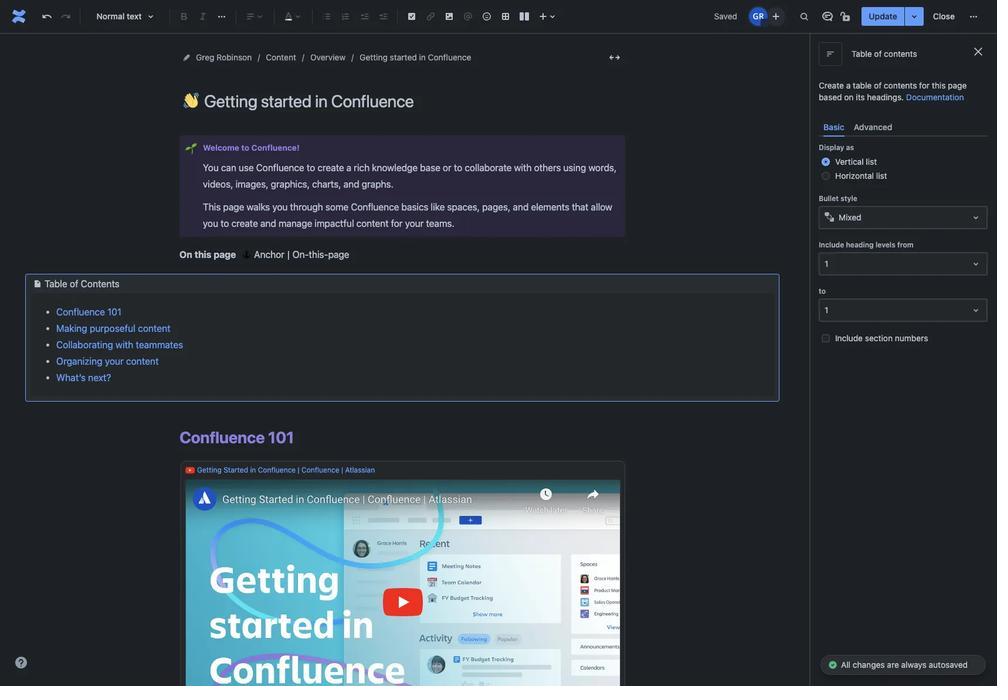 Task type: vqa. For each thing, say whether or not it's contained in the screenshot.
Document owner 'field'
no



Task type: describe. For each thing, give the bounding box(es) containing it.
words,
[[589, 163, 617, 173]]

on
[[180, 250, 192, 260]]

open image for include heading levels from
[[969, 257, 984, 271]]

to up use
[[241, 143, 250, 153]]

greg robinson link
[[196, 50, 252, 65]]

more formatting image
[[215, 9, 229, 23]]

list for vertical list
[[866, 157, 877, 167]]

saved
[[715, 11, 738, 21]]

display
[[819, 143, 845, 152]]

numbers
[[895, 333, 929, 343]]

greg robinson
[[196, 52, 252, 62]]

on
[[845, 92, 854, 102]]

text
[[127, 11, 142, 21]]

teams.
[[426, 218, 455, 229]]

confluence!
[[252, 143, 300, 153]]

collaborating
[[56, 340, 113, 350]]

organizing your content link
[[56, 356, 159, 367]]

2 vertical spatial content
[[126, 356, 159, 367]]

redo ⌘⇧z image
[[59, 9, 73, 23]]

teammates
[[136, 340, 183, 350]]

bold ⌘b image
[[177, 9, 191, 23]]

confluence 101 link
[[56, 307, 121, 317]]

1 for include heading levels from
[[825, 259, 829, 269]]

elements
[[531, 202, 570, 213]]

horizontal list
[[836, 171, 888, 181]]

no restrictions image
[[840, 9, 854, 23]]

:wave: image
[[184, 93, 199, 108]]

charts,
[[312, 179, 341, 189]]

table for table of contents
[[45, 279, 67, 289]]

page inside this page walks you through some confluence basics like spaces, pages, and elements that allow you to create and manage impactful content for your teams.
[[223, 202, 244, 213]]

bullet style
[[819, 194, 858, 203]]

open image
[[969, 304, 984, 318]]

confluence image
[[9, 7, 28, 26]]

documentation
[[907, 92, 965, 102]]

use
[[239, 163, 254, 173]]

getting started in confluence | confluence | atlassian link
[[197, 466, 375, 475]]

display as
[[819, 143, 854, 152]]

with inside confluence 101 making purposeful content collaborating with teammates organizing your content what's next?
[[116, 340, 133, 350]]

normal text button
[[85, 4, 165, 29]]

anchor | on-this-page
[[254, 249, 349, 260]]

overview
[[310, 52, 346, 62]]

graphics,
[[271, 179, 310, 189]]

you
[[203, 163, 219, 173]]

this page walks you through some confluence basics like spaces, pages, and elements that allow you to create and manage impactful content for your teams.
[[203, 202, 615, 229]]

content
[[266, 52, 296, 62]]

table of contents
[[852, 49, 918, 59]]

contents inside create a table of contents for this page based on its headings.
[[884, 80, 917, 90]]

using
[[564, 163, 586, 173]]

update
[[869, 11, 898, 21]]

confluence inside this page walks you through some confluence basics like spaces, pages, and elements that allow you to create and manage impactful content for your teams.
[[351, 202, 399, 213]]

others
[[534, 163, 561, 173]]

invite to edit image
[[770, 9, 784, 23]]

0 horizontal spatial you
[[203, 218, 218, 229]]

list for horizontal list
[[877, 171, 888, 181]]

action item image
[[405, 9, 419, 23]]

style
[[841, 194, 858, 203]]

emoji image
[[480, 9, 494, 23]]

adjust update settings image
[[908, 9, 922, 23]]

to up charts,
[[307, 163, 315, 173]]

knowledge
[[372, 163, 418, 173]]

find and replace image
[[798, 9, 812, 23]]

page inside create a table of contents for this page based on its headings.
[[948, 80, 967, 90]]

to element
[[819, 299, 988, 322]]

close button
[[926, 7, 962, 26]]

basic
[[824, 122, 845, 132]]

getting started in confluence
[[360, 52, 471, 62]]

bullet style element
[[819, 206, 988, 230]]

close
[[934, 11, 955, 21]]

are
[[888, 660, 900, 670]]

a inside you can use confluence to create a rich knowledge base or to collaborate with others using words, videos, images, graphics, charts, and graphs.
[[347, 163, 352, 173]]

0 horizontal spatial |
[[288, 249, 290, 260]]

table of contents image
[[31, 277, 45, 291]]

Bullet style text field
[[825, 212, 827, 224]]

as
[[847, 143, 854, 152]]

mention image
[[461, 9, 475, 23]]

create inside this page walks you through some confluence basics like spaces, pages, and elements that allow you to create and manage impactful content for your teams.
[[232, 218, 258, 229]]

your inside this page walks you through some confluence basics like spaces, pages, and elements that allow you to create and manage impactful content for your teams.
[[405, 218, 424, 229]]

mixed
[[839, 213, 862, 223]]

to inside this page walks you through some confluence basics like spaces, pages, and elements that allow you to create and manage impactful content for your teams.
[[221, 218, 229, 229]]

you can use confluence to create a rich knowledge base or to collaborate with others using words, videos, images, graphics, charts, and graphs.
[[203, 163, 619, 189]]

Give this page a title text field
[[204, 92, 626, 111]]

include for include heading levels from
[[819, 241, 845, 250]]

greg
[[196, 52, 215, 62]]

base
[[420, 163, 441, 173]]

Main content area, start typing to enter text. text field
[[26, 136, 779, 687]]

allow
[[591, 202, 613, 213]]

collaborating with teammates link
[[56, 340, 183, 350]]

this-
[[309, 249, 328, 260]]

create
[[819, 80, 844, 90]]

welcome
[[203, 143, 239, 153]]

what's next? link
[[56, 373, 111, 383]]

its
[[856, 92, 865, 102]]

this
[[203, 202, 221, 213]]

of for contents
[[875, 49, 882, 59]]

outdent ⇧tab image
[[357, 9, 371, 23]]

make page full-width image
[[608, 50, 622, 65]]

vertical
[[836, 157, 864, 167]]

link image
[[424, 9, 438, 23]]

on-
[[293, 249, 309, 260]]

or
[[443, 163, 452, 173]]

walks
[[247, 202, 270, 213]]

close image
[[972, 45, 986, 59]]

of for contents
[[70, 279, 78, 289]]

confluence up started
[[180, 428, 265, 447]]

like
[[431, 202, 445, 213]]

1 vertical spatial content
[[138, 323, 171, 334]]

getting started in confluence link
[[360, 50, 471, 65]]

update button
[[862, 7, 905, 26]]

through
[[290, 202, 323, 213]]

bullet list ⌘⇧8 image
[[320, 9, 334, 23]]

what's
[[56, 373, 86, 383]]

pages,
[[482, 202, 511, 213]]

changes
[[853, 660, 885, 670]]

undo ⌘z image
[[40, 9, 54, 23]]

getting for getting started in confluence
[[360, 52, 388, 62]]

robinson
[[217, 52, 252, 62]]

content link
[[266, 50, 296, 65]]

content inside this page walks you through some confluence basics like spaces, pages, and elements that allow you to create and manage impactful content for your teams.
[[357, 218, 389, 229]]

levels
[[876, 241, 896, 250]]



Task type: locate. For each thing, give the bounding box(es) containing it.
0 vertical spatial getting
[[360, 52, 388, 62]]

include heading levels from
[[819, 241, 914, 250]]

include heading levels from element
[[819, 252, 988, 276]]

1 horizontal spatial table
[[852, 49, 872, 59]]

some
[[326, 202, 349, 213]]

this right on
[[195, 250, 211, 260]]

🌱
[[185, 143, 197, 154]]

0 horizontal spatial 101
[[107, 307, 121, 317]]

with inside you can use confluence to create a rich knowledge base or to collaborate with others using words, videos, images, graphics, charts, and graphs.
[[514, 163, 532, 173]]

1 vertical spatial in
[[250, 466, 256, 475]]

making purposeful content link
[[56, 323, 171, 334]]

in for started
[[419, 52, 426, 62]]

1 for to
[[825, 305, 829, 315]]

in for started
[[250, 466, 256, 475]]

open image inside include heading levels from element
[[969, 257, 984, 271]]

1 vertical spatial you
[[203, 218, 218, 229]]

with left others
[[514, 163, 532, 173]]

0 horizontal spatial getting
[[197, 466, 222, 475]]

anchor image
[[240, 248, 254, 262]]

your inside confluence 101 making purposeful content collaborating with teammates organizing your content what's next?
[[105, 356, 124, 367]]

0 vertical spatial create
[[318, 163, 344, 173]]

:wave: image
[[184, 93, 199, 108]]

contents
[[81, 279, 120, 289]]

welcome to confluence!
[[203, 143, 300, 153]]

1 vertical spatial 101
[[268, 428, 294, 447]]

|
[[288, 249, 290, 260], [298, 466, 300, 475], [342, 466, 343, 475]]

101 inside confluence 101 making purposeful content collaborating with teammates organizing your content what's next?
[[107, 307, 121, 317]]

confluence image
[[9, 7, 28, 26]]

of up headings.
[[874, 80, 882, 90]]

confluence right started
[[258, 466, 296, 475]]

for down basics
[[391, 218, 403, 229]]

confluence inside confluence 101 making purposeful content collaborating with teammates organizing your content what's next?
[[56, 307, 105, 317]]

to
[[241, 143, 250, 153], [307, 163, 315, 173], [454, 163, 463, 173], [221, 218, 229, 229], [819, 287, 826, 296]]

open image inside "bullet style" element
[[969, 211, 984, 225]]

create
[[318, 163, 344, 173], [232, 218, 258, 229]]

2 1 from the top
[[825, 305, 829, 315]]

1 horizontal spatial in
[[419, 52, 426, 62]]

overview link
[[310, 50, 346, 65]]

more image
[[967, 9, 981, 23]]

and down rich
[[344, 179, 359, 189]]

your down collaborating with teammates link
[[105, 356, 124, 367]]

1 vertical spatial list
[[877, 171, 888, 181]]

of
[[875, 49, 882, 59], [874, 80, 882, 90], [70, 279, 78, 289]]

always
[[902, 660, 927, 670]]

this up documentation link
[[932, 80, 946, 90]]

0 horizontal spatial for
[[391, 218, 403, 229]]

of inside main content area, start typing to enter text. text box
[[70, 279, 78, 289]]

atlassian
[[345, 466, 375, 475]]

1 horizontal spatial create
[[318, 163, 344, 173]]

0 vertical spatial of
[[875, 49, 882, 59]]

of down update button at the top
[[875, 49, 882, 59]]

content up teammates
[[138, 323, 171, 334]]

1 vertical spatial 1
[[825, 305, 829, 315]]

1 inside include heading levels from element
[[825, 259, 829, 269]]

table image
[[499, 9, 513, 23]]

1 vertical spatial table
[[45, 279, 67, 289]]

vertical list
[[836, 157, 877, 167]]

contents up create a table of contents for this page based on its headings. on the right of page
[[884, 49, 918, 59]]

Include heading levels from text field
[[825, 258, 827, 270]]

numbered list ⌘⇧7 image
[[339, 9, 353, 23]]

for
[[920, 80, 930, 90], [391, 218, 403, 229]]

1 vertical spatial contents
[[884, 80, 917, 90]]

create inside you can use confluence to create a rich knowledge base or to collaborate with others using words, videos, images, graphics, charts, and graphs.
[[318, 163, 344, 173]]

to down this
[[221, 218, 229, 229]]

0 vertical spatial open image
[[969, 211, 984, 225]]

display as option group
[[819, 155, 988, 183]]

this inside create a table of contents for this page based on its headings.
[[932, 80, 946, 90]]

1 horizontal spatial you
[[273, 202, 288, 213]]

0 horizontal spatial in
[[250, 466, 256, 475]]

0 vertical spatial and
[[344, 179, 359, 189]]

for inside this page walks you through some confluence basics like spaces, pages, and elements that allow you to create and manage impactful content for your teams.
[[391, 218, 403, 229]]

getting started in confluence | confluence | atlassian
[[197, 466, 375, 475]]

page down impactful
[[328, 249, 349, 260]]

with down making purposeful content link in the left of the page
[[116, 340, 133, 350]]

your down basics
[[405, 218, 424, 229]]

list
[[866, 157, 877, 167], [877, 171, 888, 181]]

help image
[[14, 656, 28, 670]]

basics
[[402, 202, 429, 213]]

0 vertical spatial with
[[514, 163, 532, 173]]

include up include heading levels from text field
[[819, 241, 845, 250]]

confluence up graphics,
[[256, 163, 304, 173]]

2 vertical spatial and
[[261, 218, 276, 229]]

101 for confluence 101 making purposeful content collaborating with teammates organizing your content what's next?
[[107, 307, 121, 317]]

confluence down "add image, video, or file"
[[428, 52, 471, 62]]

italic ⌘i image
[[196, 9, 210, 23]]

0 vertical spatial list
[[866, 157, 877, 167]]

content right impactful
[[357, 218, 389, 229]]

1 horizontal spatial a
[[847, 80, 851, 90]]

1 horizontal spatial getting
[[360, 52, 388, 62]]

0 horizontal spatial and
[[261, 218, 276, 229]]

to text field
[[825, 305, 827, 316]]

confluence left atlassian
[[302, 466, 340, 475]]

making
[[56, 323, 87, 334]]

0 vertical spatial your
[[405, 218, 424, 229]]

started
[[224, 466, 248, 475]]

a inside create a table of contents for this page based on its headings.
[[847, 80, 851, 90]]

comment icon image
[[821, 9, 835, 23]]

1 vertical spatial create
[[232, 218, 258, 229]]

0 vertical spatial in
[[419, 52, 426, 62]]

0 horizontal spatial a
[[347, 163, 352, 173]]

spaces,
[[447, 202, 480, 213]]

bullet
[[819, 194, 839, 203]]

tab list
[[819, 117, 988, 137]]

1 vertical spatial open image
[[969, 257, 984, 271]]

your
[[405, 218, 424, 229], [105, 356, 124, 367]]

table for table of contents
[[852, 49, 872, 59]]

saving image
[[829, 661, 838, 670]]

for up documentation
[[920, 80, 930, 90]]

manage
[[279, 218, 312, 229]]

table up table
[[852, 49, 872, 59]]

create up charts,
[[318, 163, 344, 173]]

getting
[[360, 52, 388, 62], [197, 466, 222, 475]]

1 horizontal spatial 101
[[268, 428, 294, 447]]

include
[[819, 241, 845, 250], [836, 333, 863, 343]]

0 horizontal spatial table
[[45, 279, 67, 289]]

on this page
[[180, 250, 236, 260]]

next?
[[88, 373, 111, 383]]

0 vertical spatial 1
[[825, 259, 829, 269]]

confluence 101 making purposeful content collaborating with teammates organizing your content what's next?
[[56, 307, 183, 383]]

tab list containing basic
[[819, 117, 988, 137]]

add image, video, or file image
[[442, 9, 457, 23]]

organizing
[[56, 356, 102, 367]]

of inside create a table of contents for this page based on its headings.
[[874, 80, 882, 90]]

0 horizontal spatial this
[[195, 250, 211, 260]]

advanced
[[854, 122, 893, 132]]

you right walks
[[273, 202, 288, 213]]

table
[[853, 80, 872, 90]]

1 vertical spatial with
[[116, 340, 133, 350]]

for inside create a table of contents for this page based on its headings.
[[920, 80, 930, 90]]

0 vertical spatial table
[[852, 49, 872, 59]]

confluence
[[428, 52, 471, 62], [256, 163, 304, 173], [351, 202, 399, 213], [56, 307, 105, 317], [180, 428, 265, 447], [258, 466, 296, 475], [302, 466, 340, 475]]

page up documentation link
[[948, 80, 967, 90]]

1 horizontal spatial with
[[514, 163, 532, 173]]

rich
[[354, 163, 370, 173]]

1 down include heading levels from text field
[[825, 305, 829, 315]]

content down teammates
[[126, 356, 159, 367]]

101 up making purposeful content link in the left of the page
[[107, 307, 121, 317]]

page right this
[[223, 202, 244, 213]]

0 vertical spatial contents
[[884, 49, 918, 59]]

indent tab image
[[376, 9, 390, 23]]

content
[[357, 218, 389, 229], [138, 323, 171, 334], [126, 356, 159, 367]]

and
[[344, 179, 359, 189], [513, 202, 529, 213], [261, 218, 276, 229]]

autosaved
[[929, 660, 968, 670]]

based
[[819, 92, 842, 102]]

anchor
[[254, 249, 285, 260]]

1 horizontal spatial |
[[298, 466, 300, 475]]

1 vertical spatial for
[[391, 218, 403, 229]]

0 vertical spatial for
[[920, 80, 930, 90]]

horizontal
[[836, 171, 874, 181]]

videos,
[[203, 179, 233, 189]]

1 inside to element
[[825, 305, 829, 315]]

confluence 101
[[180, 428, 294, 447]]

1 1 from the top
[[825, 259, 829, 269]]

include for include section numbers
[[836, 333, 863, 343]]

1 vertical spatial your
[[105, 356, 124, 367]]

list right horizontal
[[877, 171, 888, 181]]

that
[[572, 202, 589, 213]]

101 up getting started in confluence | confluence | atlassian
[[268, 428, 294, 447]]

move this page image
[[182, 53, 191, 62]]

101 for confluence 101
[[268, 428, 294, 447]]

a
[[847, 80, 851, 90], [347, 163, 352, 173]]

include section numbers
[[836, 333, 929, 343]]

normal
[[97, 11, 125, 21]]

1 vertical spatial getting
[[197, 466, 222, 475]]

1 down include heading levels from
[[825, 259, 829, 269]]

getting for getting started in confluence | confluence | atlassian
[[197, 466, 222, 475]]

getting inside main content area, start typing to enter text. text box
[[197, 466, 222, 475]]

0 vertical spatial content
[[357, 218, 389, 229]]

table inside main content area, start typing to enter text. text box
[[45, 279, 67, 289]]

layouts image
[[518, 9, 532, 23]]

in inside text box
[[250, 466, 256, 475]]

documentation link
[[907, 92, 965, 102]]

with
[[514, 163, 532, 173], [116, 340, 133, 350]]

open image
[[969, 211, 984, 225], [969, 257, 984, 271]]

1 vertical spatial a
[[347, 163, 352, 173]]

section
[[865, 333, 893, 343]]

and inside you can use confluence to create a rich knowledge base or to collaborate with others using words, videos, images, graphics, charts, and graphs.
[[344, 179, 359, 189]]

collaborate
[[465, 163, 512, 173]]

open image for bullet style
[[969, 211, 984, 225]]

1 horizontal spatial your
[[405, 218, 424, 229]]

and right the pages,
[[513, 202, 529, 213]]

all
[[842, 660, 851, 670]]

and down walks
[[261, 218, 276, 229]]

to right or
[[454, 163, 463, 173]]

you
[[273, 202, 288, 213], [203, 218, 218, 229]]

0 vertical spatial this
[[932, 80, 946, 90]]

table
[[852, 49, 872, 59], [45, 279, 67, 289]]

0 horizontal spatial with
[[116, 340, 133, 350]]

confluence up making
[[56, 307, 105, 317]]

page
[[948, 80, 967, 90], [223, 202, 244, 213], [328, 249, 349, 260], [214, 250, 236, 260]]

0 vertical spatial a
[[847, 80, 851, 90]]

create down walks
[[232, 218, 258, 229]]

confluence down graphs.
[[351, 202, 399, 213]]

2 vertical spatial of
[[70, 279, 78, 289]]

1 vertical spatial of
[[874, 80, 882, 90]]

from
[[898, 241, 914, 250]]

1 vertical spatial and
[[513, 202, 529, 213]]

page left the anchor icon
[[214, 250, 236, 260]]

include left the section
[[836, 333, 863, 343]]

101
[[107, 307, 121, 317], [268, 428, 294, 447]]

1
[[825, 259, 829, 269], [825, 305, 829, 315]]

contents up headings.
[[884, 80, 917, 90]]

create a table of contents for this page based on its headings.
[[819, 80, 967, 102]]

0 vertical spatial 101
[[107, 307, 121, 317]]

a up the on
[[847, 80, 851, 90]]

table up "confluence 101" link
[[45, 279, 67, 289]]

0 horizontal spatial your
[[105, 356, 124, 367]]

2 horizontal spatial |
[[342, 466, 343, 475]]

greg robinson image
[[750, 7, 768, 26]]

you down this
[[203, 218, 218, 229]]

can
[[221, 163, 236, 173]]

0 vertical spatial include
[[819, 241, 845, 250]]

to up to text field
[[819, 287, 826, 296]]

0 horizontal spatial create
[[232, 218, 258, 229]]

list up horizontal list
[[866, 157, 877, 167]]

this inside main content area, start typing to enter text. text box
[[195, 250, 211, 260]]

None radio
[[822, 158, 830, 166], [822, 172, 830, 180], [822, 158, 830, 166], [822, 172, 830, 180]]

2 open image from the top
[[969, 257, 984, 271]]

of left contents
[[70, 279, 78, 289]]

1 horizontal spatial and
[[344, 179, 359, 189]]

a left rich
[[347, 163, 352, 173]]

2 horizontal spatial and
[[513, 202, 529, 213]]

images,
[[236, 179, 268, 189]]

table of contents
[[45, 279, 120, 289]]

0 vertical spatial you
[[273, 202, 288, 213]]

confluence inside you can use confluence to create a rich knowledge base or to collaborate with others using words, videos, images, graphics, charts, and graphs.
[[256, 163, 304, 173]]

1 horizontal spatial this
[[932, 80, 946, 90]]

1 open image from the top
[[969, 211, 984, 225]]

1 horizontal spatial for
[[920, 80, 930, 90]]

1 vertical spatial include
[[836, 333, 863, 343]]

1 vertical spatial this
[[195, 250, 211, 260]]

all changes are always autosaved
[[842, 660, 968, 670]]



